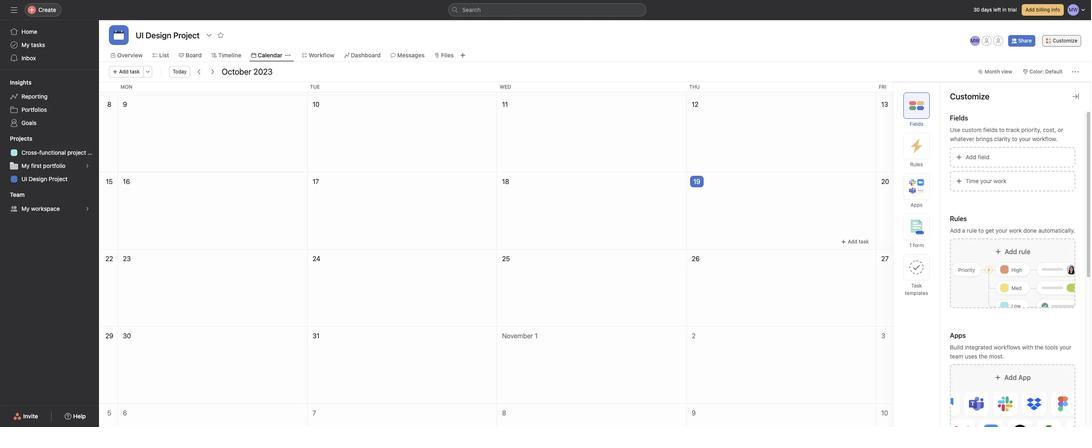 Task type: locate. For each thing, give the bounding box(es) containing it.
my left first
[[21, 162, 30, 169]]

add to starred image
[[217, 32, 224, 38]]

to left get
[[979, 227, 984, 234]]

1 horizontal spatial 1
[[910, 242, 912, 248]]

2 vertical spatial to
[[979, 227, 984, 234]]

my inside "teams" element
[[21, 205, 30, 212]]

info
[[1052, 7, 1061, 13]]

1 vertical spatial rules
[[950, 215, 967, 222]]

more actions image
[[1073, 69, 1079, 75], [145, 69, 150, 74]]

portfolios link
[[5, 103, 94, 116]]

search button
[[448, 3, 647, 17]]

work
[[994, 177, 1007, 184], [1010, 227, 1022, 234]]

0 horizontal spatial 1
[[535, 332, 538, 340]]

None text field
[[134, 28, 202, 43]]

calendar link
[[251, 51, 282, 60]]

2 vertical spatial my
[[21, 205, 30, 212]]

1 horizontal spatial 30
[[974, 7, 980, 13]]

messages
[[397, 52, 425, 59]]

files link
[[435, 51, 454, 60]]

0 vertical spatial customize
[[1053, 38, 1078, 44]]

portfolios
[[21, 106, 47, 113]]

customize
[[1053, 38, 1078, 44], [950, 91, 990, 101]]

show options image
[[206, 32, 213, 38]]

0 horizontal spatial apps
[[911, 202, 923, 208]]

1 vertical spatial apps
[[950, 332, 966, 339]]

17
[[313, 178, 319, 185]]

0 horizontal spatial customize
[[950, 91, 990, 101]]

0 horizontal spatial rules
[[911, 161, 923, 167]]

30 for 30 days left in trial
[[974, 7, 980, 13]]

1 horizontal spatial customize
[[1053, 38, 1078, 44]]

9
[[123, 101, 127, 108], [692, 409, 696, 417]]

my inside global element
[[21, 41, 30, 48]]

26
[[692, 255, 700, 262]]

board
[[186, 52, 202, 59]]

add app
[[1005, 374, 1031, 381]]

0 horizontal spatial 9
[[123, 101, 127, 108]]

1 horizontal spatial 10
[[882, 409, 889, 417]]

28
[[1072, 255, 1080, 262]]

1 vertical spatial customize
[[950, 91, 990, 101]]

your inside time your work button
[[981, 177, 993, 184]]

list link
[[153, 51, 169, 60]]

0 vertical spatial 1
[[910, 242, 912, 248]]

hide sidebar image
[[11, 7, 17, 13]]

tasks
[[31, 41, 45, 48]]

priority,
[[1022, 126, 1042, 133]]

21
[[1073, 178, 1079, 185]]

apps up build
[[950, 332, 966, 339]]

30 left days
[[974, 7, 980, 13]]

30 for 30
[[123, 332, 131, 340]]

work down "add field" button
[[994, 177, 1007, 184]]

build
[[950, 344, 964, 351]]

0 vertical spatial task
[[130, 69, 140, 75]]

0 horizontal spatial 8
[[107, 101, 111, 108]]

0 horizontal spatial more actions image
[[145, 69, 150, 74]]

1 horizontal spatial task
[[859, 239, 869, 245]]

0 horizontal spatial to
[[979, 227, 984, 234]]

0 horizontal spatial 10
[[313, 101, 320, 108]]

your inside the build integrated workflows with the tools your team uses the most.
[[1060, 344, 1072, 351]]

1 vertical spatial the
[[979, 353, 988, 360]]

0 vertical spatial add task
[[119, 69, 140, 75]]

use
[[950, 126, 961, 133]]

0 vertical spatial to
[[1000, 126, 1005, 133]]

your down priority,
[[1019, 135, 1031, 142]]

1 vertical spatial to
[[1013, 135, 1018, 142]]

with
[[1023, 344, 1034, 351]]

0 vertical spatial add task button
[[109, 66, 143, 78]]

30
[[974, 7, 980, 13], [123, 332, 131, 340]]

workflow
[[309, 52, 335, 59]]

0 vertical spatial 30
[[974, 7, 980, 13]]

design
[[29, 175, 47, 182]]

1 horizontal spatial fields
[[950, 114, 969, 122]]

the right with
[[1035, 344, 1044, 351]]

mon
[[121, 84, 132, 90]]

task for topmost add task button
[[130, 69, 140, 75]]

reporting link
[[5, 90, 94, 103]]

1 vertical spatial work
[[1010, 227, 1022, 234]]

1 horizontal spatial 9
[[692, 409, 696, 417]]

add field button
[[950, 147, 1076, 167]]

tue
[[310, 84, 320, 90]]

task
[[130, 69, 140, 75], [859, 239, 869, 245]]

clarity
[[995, 135, 1011, 142]]

1 horizontal spatial 8
[[502, 409, 506, 417]]

1 vertical spatial add task
[[848, 239, 869, 245]]

field
[[978, 153, 990, 160]]

11
[[502, 101, 508, 108], [1073, 409, 1079, 417]]

to up clarity
[[1000, 126, 1005, 133]]

cross-functional project plan link
[[5, 146, 99, 159]]

27
[[882, 255, 889, 262]]

8
[[107, 101, 111, 108], [502, 409, 506, 417]]

22
[[106, 255, 113, 262]]

29
[[105, 332, 113, 340]]

1 right 'november'
[[535, 332, 538, 340]]

portfolio
[[43, 162, 66, 169]]

your right time
[[981, 177, 993, 184]]

your right 'tools'
[[1060, 344, 1072, 351]]

my left "tasks"
[[21, 41, 30, 48]]

integrated
[[965, 344, 993, 351]]

list
[[159, 52, 169, 59]]

global element
[[0, 20, 99, 70]]

1 vertical spatial 1
[[535, 332, 538, 340]]

trial
[[1008, 7, 1017, 13]]

fields
[[950, 114, 969, 122], [910, 121, 924, 127]]

previous month image
[[196, 69, 203, 75]]

1 vertical spatial 11
[[1073, 409, 1079, 417]]

0 vertical spatial work
[[994, 177, 1007, 184]]

in
[[1003, 7, 1007, 13]]

functional
[[39, 149, 66, 156]]

fields left the use
[[910, 121, 924, 127]]

add task
[[119, 69, 140, 75], [848, 239, 869, 245]]

the down integrated
[[979, 353, 988, 360]]

31
[[313, 332, 320, 340]]

3 my from the top
[[21, 205, 30, 212]]

priority
[[959, 267, 976, 273]]

0 horizontal spatial 11
[[502, 101, 508, 108]]

billing
[[1037, 7, 1051, 13]]

create button
[[25, 3, 61, 17]]

my for my workspace
[[21, 205, 30, 212]]

my down team
[[21, 205, 30, 212]]

0 vertical spatial the
[[1035, 344, 1044, 351]]

cross-
[[21, 149, 39, 156]]

1 vertical spatial 30
[[123, 332, 131, 340]]

1 vertical spatial 9
[[692, 409, 696, 417]]

1 horizontal spatial add task
[[848, 239, 869, 245]]

dashboard
[[351, 52, 381, 59]]

1 my from the top
[[21, 41, 30, 48]]

color: default
[[1030, 69, 1063, 75]]

1 left form
[[910, 242, 912, 248]]

fields up the use
[[950, 114, 969, 122]]

rules
[[911, 161, 923, 167], [950, 215, 967, 222]]

0 horizontal spatial the
[[979, 353, 988, 360]]

apps up 1 form
[[911, 202, 923, 208]]

2023
[[253, 67, 273, 76]]

18
[[502, 178, 509, 185]]

1 vertical spatial my
[[21, 162, 30, 169]]

0 horizontal spatial add task button
[[109, 66, 143, 78]]

20
[[882, 178, 890, 185]]

0 horizontal spatial add task
[[119, 69, 140, 75]]

15
[[106, 178, 113, 185]]

team button
[[0, 191, 25, 199]]

time your work
[[966, 177, 1007, 184]]

first
[[31, 162, 42, 169]]

overview link
[[111, 51, 143, 60]]

thu
[[690, 84, 700, 90]]

track
[[1007, 126, 1020, 133]]

share
[[1019, 38, 1032, 44]]

workflow link
[[302, 51, 335, 60]]

see details, my first portfolio image
[[85, 163, 90, 168]]

customize down info
[[1053, 38, 1078, 44]]

inbox link
[[5, 52, 94, 65]]

use custom fields to track priority, cost, or whatever brings clarity to your workflow.
[[950, 126, 1064, 142]]

customize down 'month'
[[950, 91, 990, 101]]

1 vertical spatial task
[[859, 239, 869, 245]]

insights button
[[0, 78, 32, 87]]

my inside the projects element
[[21, 162, 30, 169]]

add task for rightmost add task button
[[848, 239, 869, 245]]

1 vertical spatial add task button
[[838, 236, 873, 248]]

0 horizontal spatial 30
[[123, 332, 131, 340]]

next month image
[[209, 69, 216, 75]]

0 horizontal spatial work
[[994, 177, 1007, 184]]

0 vertical spatial 8
[[107, 101, 111, 108]]

apps
[[911, 202, 923, 208], [950, 332, 966, 339]]

to down track
[[1013, 135, 1018, 142]]

2
[[692, 332, 696, 340]]

2 my from the top
[[21, 162, 30, 169]]

30 right 29
[[123, 332, 131, 340]]

close details image
[[1073, 93, 1080, 100]]

0 horizontal spatial task
[[130, 69, 140, 75]]

0 vertical spatial my
[[21, 41, 30, 48]]

my first portfolio
[[21, 162, 66, 169]]

1 horizontal spatial to
[[1000, 126, 1005, 133]]

or
[[1058, 126, 1064, 133]]

team
[[950, 353, 964, 360]]

reporting
[[21, 93, 48, 100]]

work left done
[[1010, 227, 1022, 234]]

october
[[222, 67, 251, 76]]

ui design project
[[21, 175, 68, 182]]

my tasks link
[[5, 38, 94, 52]]

fields
[[984, 126, 998, 133]]

view
[[1002, 69, 1013, 75]]



Task type: vqa. For each thing, say whether or not it's contained in the screenshot.
the bottom 11
yes



Task type: describe. For each thing, give the bounding box(es) containing it.
add rule
[[1005, 248, 1031, 255]]

mw button
[[971, 36, 980, 46]]

invite
[[23, 413, 38, 420]]

insights
[[10, 79, 32, 86]]

month view button
[[975, 66, 1016, 78]]

help button
[[60, 409, 91, 424]]

tab actions image
[[286, 53, 291, 58]]

0 horizontal spatial fields
[[910, 121, 924, 127]]

1 horizontal spatial add task button
[[838, 236, 873, 248]]

project
[[49, 175, 68, 182]]

2 horizontal spatial to
[[1013, 135, 1018, 142]]

1 horizontal spatial 11
[[1073, 409, 1079, 417]]

customize button
[[1043, 35, 1082, 47]]

6
[[123, 409, 127, 417]]

your right get
[[996, 227, 1008, 234]]

my for my tasks
[[21, 41, 30, 48]]

30 days left in trial
[[974, 7, 1017, 13]]

19
[[694, 178, 701, 185]]

most.
[[990, 353, 1005, 360]]

goals link
[[5, 116, 94, 130]]

add tab image
[[460, 52, 466, 59]]

ui
[[21, 175, 27, 182]]

1 horizontal spatial apps
[[950, 332, 966, 339]]

search
[[462, 6, 481, 13]]

1 horizontal spatial work
[[1010, 227, 1022, 234]]

my for my first portfolio
[[21, 162, 30, 169]]

0 vertical spatial 10
[[313, 101, 320, 108]]

brings
[[976, 135, 993, 142]]

workflow.
[[1033, 135, 1058, 142]]

14
[[1072, 101, 1079, 108]]

month view
[[985, 69, 1013, 75]]

inbox
[[21, 54, 36, 61]]

1 horizontal spatial the
[[1035, 344, 1044, 351]]

0 vertical spatial 11
[[502, 101, 508, 108]]

whatever
[[950, 135, 975, 142]]

task
[[912, 282, 922, 289]]

add app button
[[947, 364, 1079, 427]]

cross-functional project plan
[[21, 149, 99, 156]]

0 vertical spatial 9
[[123, 101, 127, 108]]

messages link
[[391, 51, 425, 60]]

october 2023
[[222, 67, 273, 76]]

customize inside dropdown button
[[1053, 38, 1078, 44]]

automatically.
[[1039, 227, 1076, 234]]

files
[[441, 52, 454, 59]]

today button
[[169, 66, 190, 78]]

high
[[1012, 267, 1023, 273]]

wed
[[500, 84, 511, 90]]

timeline link
[[212, 51, 241, 60]]

calendar
[[258, 52, 282, 59]]

task for rightmost add task button
[[859, 239, 869, 245]]

search list box
[[448, 3, 647, 17]]

23
[[123, 255, 131, 262]]

default
[[1046, 69, 1063, 75]]

team
[[10, 191, 25, 198]]

1 horizontal spatial rules
[[950, 215, 967, 222]]

time your work button
[[950, 171, 1076, 191]]

help
[[73, 413, 86, 420]]

rule
[[967, 227, 977, 234]]

work inside button
[[994, 177, 1007, 184]]

1 vertical spatial 8
[[502, 409, 506, 417]]

timeline
[[218, 52, 241, 59]]

0 vertical spatial rules
[[911, 161, 923, 167]]

plan
[[88, 149, 99, 156]]

time
[[966, 177, 979, 184]]

mw
[[971, 38, 980, 44]]

25
[[502, 255, 510, 262]]

16
[[123, 178, 130, 185]]

cost,
[[1044, 126, 1057, 133]]

7
[[313, 409, 316, 417]]

3
[[882, 332, 886, 340]]

to for rules
[[979, 227, 984, 234]]

projects
[[10, 135, 32, 142]]

add billing info
[[1026, 7, 1061, 13]]

a
[[963, 227, 966, 234]]

1 vertical spatial 10
[[882, 409, 889, 417]]

task templates
[[905, 282, 929, 296]]

add task for topmost add task button
[[119, 69, 140, 75]]

fri
[[879, 84, 887, 90]]

1 horizontal spatial more actions image
[[1073, 69, 1079, 75]]

november
[[502, 332, 533, 340]]

uses
[[965, 353, 978, 360]]

calendar image
[[114, 30, 124, 40]]

dashboard link
[[344, 51, 381, 60]]

tools
[[1046, 344, 1059, 351]]

left
[[994, 7, 1002, 13]]

november 1
[[502, 332, 538, 340]]

projects element
[[0, 131, 99, 187]]

get
[[986, 227, 995, 234]]

projects button
[[0, 135, 32, 143]]

home
[[21, 28, 37, 35]]

add a rule to get your work done automatically.
[[950, 227, 1076, 234]]

insights element
[[0, 75, 99, 131]]

share button
[[1009, 35, 1036, 47]]

teams element
[[0, 187, 99, 217]]

today
[[173, 69, 187, 75]]

invite button
[[8, 409, 43, 424]]

low
[[1012, 303, 1021, 309]]

goals
[[21, 119, 37, 126]]

your inside use custom fields to track priority, cost, or whatever brings clarity to your workflow.
[[1019, 135, 1031, 142]]

to for fields
[[1000, 126, 1005, 133]]

1 form
[[910, 242, 924, 248]]

see details, my workspace image
[[85, 206, 90, 211]]

5
[[107, 409, 111, 417]]

0 vertical spatial apps
[[911, 202, 923, 208]]

overview
[[117, 52, 143, 59]]



